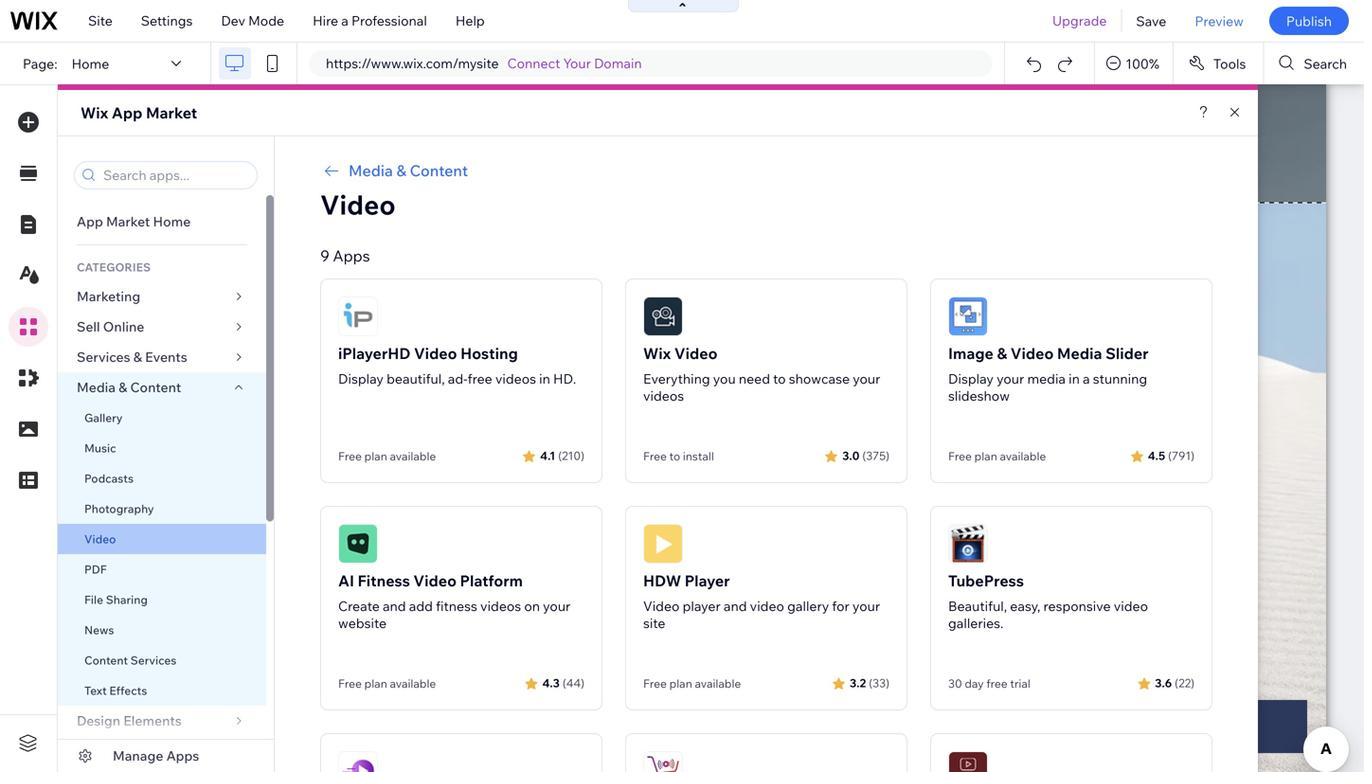 Task type: vqa. For each thing, say whether or not it's contained in the screenshot.
the bottom Pages
no



Task type: locate. For each thing, give the bounding box(es) containing it.
1 horizontal spatial display
[[949, 371, 994, 387]]

free down slideshow
[[949, 449, 972, 463]]

gallery
[[84, 411, 123, 425]]

app market home
[[77, 213, 191, 230]]

1 horizontal spatial and
[[724, 598, 747, 615]]

tools
[[1214, 55, 1247, 72]]

services & events
[[77, 349, 187, 365]]

on
[[524, 598, 540, 615]]

apps right 9
[[333, 246, 370, 265]]

videos for wix video
[[644, 388, 684, 404]]

2 horizontal spatial media
[[1058, 344, 1103, 363]]

0 vertical spatial videos
[[496, 371, 536, 387]]

free inside iplayerhd video hosting display beautiful, ad-free videos in hd.
[[468, 371, 493, 387]]

videos down everything
[[644, 388, 684, 404]]

1 horizontal spatial apps
[[333, 246, 370, 265]]

1 vertical spatial wix
[[644, 344, 671, 363]]

home down the site
[[72, 55, 109, 72]]

your inside image & video media slider display your media in a stunning slideshow
[[997, 371, 1025, 387]]

1 in from the left
[[539, 371, 551, 387]]

0 horizontal spatial display
[[338, 371, 384, 387]]

videos inside ai fitness video platform create and add fitness videos on your website
[[481, 598, 521, 615]]

0 horizontal spatial wix
[[81, 103, 108, 122]]

0 horizontal spatial in
[[539, 371, 551, 387]]

0 horizontal spatial app
[[77, 213, 103, 230]]

1 vertical spatial app
[[77, 213, 103, 230]]

wix inside the "wix video everything you need to showcase your videos"
[[644, 344, 671, 363]]

video
[[320, 188, 396, 221], [414, 344, 457, 363], [675, 344, 718, 363], [1011, 344, 1054, 363], [84, 532, 116, 546], [414, 572, 457, 590], [644, 598, 680, 615]]

free down site
[[644, 677, 667, 691]]

0 vertical spatial market
[[146, 103, 197, 122]]

beautiful,
[[387, 371, 445, 387]]

media
[[1028, 371, 1066, 387]]

video inside ai fitness video platform create and add fitness videos on your website
[[414, 572, 457, 590]]

free plan available down beautiful,
[[338, 449, 436, 463]]

free for iplayerhd
[[338, 449, 362, 463]]

hdw
[[644, 572, 682, 590]]

online
[[103, 318, 144, 335]]

image & video media slider logo image
[[949, 297, 989, 336]]

ai
[[338, 572, 354, 590]]

free down website
[[338, 677, 362, 691]]

responsive
[[1044, 598, 1111, 615]]

to inside the "wix video everything you need to showcase your videos"
[[774, 371, 786, 387]]

and inside hdw player video player and video gallery for your site
[[724, 598, 747, 615]]

your right the showcase
[[853, 371, 881, 387]]

0 vertical spatial a
[[341, 12, 349, 29]]

platform
[[460, 572, 523, 590]]

4.1 (210)
[[540, 449, 585, 463]]

video inside image & video media slider display your media in a stunning slideshow
[[1011, 344, 1054, 363]]

hosting
[[461, 344, 518, 363]]

your inside the "wix video everything you need to showcase your videos"
[[853, 371, 881, 387]]

ai fitness video platform create and add fitness videos on your website
[[338, 572, 571, 632]]

market up the search apps... field on the top left of page
[[146, 103, 197, 122]]

1 vertical spatial to
[[670, 449, 681, 463]]

iplayerhd video hosting display beautiful, ad-free videos in hd.
[[338, 344, 576, 387]]

1 vertical spatial apps
[[166, 748, 199, 764]]

a left 'stunning'
[[1083, 371, 1091, 387]]

1 horizontal spatial home
[[153, 213, 191, 230]]

0 horizontal spatial apps
[[166, 748, 199, 764]]

apps inside button
[[166, 748, 199, 764]]

content services link
[[58, 645, 266, 676]]

and right the player
[[724, 598, 747, 615]]

media up gallery
[[77, 379, 116, 396]]

1 vertical spatial market
[[106, 213, 150, 230]]

0 horizontal spatial video
[[750, 598, 785, 615]]

0 horizontal spatial media & content
[[77, 379, 181, 396]]

1 vertical spatial free
[[987, 677, 1008, 691]]

0 horizontal spatial home
[[72, 55, 109, 72]]

https://www.wix.com/mysite
[[326, 55, 499, 72]]

vidjet logo image
[[338, 752, 378, 772]]

upgrade
[[1053, 12, 1107, 29]]

1 horizontal spatial free
[[987, 677, 1008, 691]]

free plan available
[[338, 449, 436, 463], [949, 449, 1047, 463], [338, 677, 436, 691], [644, 677, 741, 691]]

video up media
[[1011, 344, 1054, 363]]

plan
[[365, 449, 387, 463], [975, 449, 998, 463], [365, 677, 387, 691], [670, 677, 693, 691]]

channelize live video shopping logo image
[[644, 752, 683, 772]]

app up the search apps... field on the top left of page
[[112, 103, 142, 122]]

add
[[409, 598, 433, 615]]

free plan available for slider
[[949, 449, 1047, 463]]

media
[[349, 161, 393, 180], [1058, 344, 1103, 363], [77, 379, 116, 396]]

1 video from the left
[[750, 598, 785, 615]]

(33)
[[869, 676, 890, 690]]

free for ai
[[338, 677, 362, 691]]

0 horizontal spatial to
[[670, 449, 681, 463]]

0 horizontal spatial content
[[84, 654, 128, 668]]

plan down slideshow
[[975, 449, 998, 463]]

2 display from the left
[[949, 371, 994, 387]]

available for media
[[1000, 449, 1047, 463]]

image
[[949, 344, 994, 363]]

free right day
[[987, 677, 1008, 691]]

media up media
[[1058, 344, 1103, 363]]

3.6 (22)
[[1156, 676, 1195, 690]]

free plan available for and
[[644, 677, 741, 691]]

video left gallery at the bottom of the page
[[750, 598, 785, 615]]

0 horizontal spatial and
[[383, 598, 406, 615]]

video up site
[[644, 598, 680, 615]]

available down the player
[[695, 677, 741, 691]]

home down the search apps... field on the top left of page
[[153, 213, 191, 230]]

sell
[[77, 318, 100, 335]]

fitness
[[436, 598, 478, 615]]

your up slideshow
[[997, 371, 1025, 387]]

market up categories
[[106, 213, 150, 230]]

in inside iplayerhd video hosting display beautiful, ad-free videos in hd.
[[539, 371, 551, 387]]

services down news link on the bottom left
[[131, 654, 177, 668]]

plan for iplayerhd
[[365, 449, 387, 463]]

plan for image
[[975, 449, 998, 463]]

1 horizontal spatial in
[[1069, 371, 1080, 387]]

1 and from the left
[[383, 598, 406, 615]]

video up everything
[[675, 344, 718, 363]]

videos down hosting
[[496, 371, 536, 387]]

services down sell online
[[77, 349, 130, 365]]

display up slideshow
[[949, 371, 994, 387]]

gallery link
[[58, 403, 266, 433]]

3.6
[[1156, 676, 1173, 690]]

tubepress logo image
[[949, 524, 989, 564]]

and
[[383, 598, 406, 615], [724, 598, 747, 615]]

to left install
[[670, 449, 681, 463]]

display inside iplayerhd video hosting display beautiful, ad-free videos in hd.
[[338, 371, 384, 387]]

podcasts link
[[58, 463, 266, 494]]

free plan available for create
[[338, 677, 436, 691]]

free for hdw
[[644, 677, 667, 691]]

9
[[320, 246, 330, 265]]

a right hire
[[341, 12, 349, 29]]

free up ai fitness video platform logo
[[338, 449, 362, 463]]

free plan available down website
[[338, 677, 436, 691]]

to right need
[[774, 371, 786, 387]]

showcase
[[789, 371, 850, 387]]

and left add
[[383, 598, 406, 615]]

1 horizontal spatial wix
[[644, 344, 671, 363]]

available down add
[[390, 677, 436, 691]]

video right responsive
[[1114, 598, 1149, 615]]

1 horizontal spatial to
[[774, 371, 786, 387]]

media up the 9 apps
[[349, 161, 393, 180]]

available for player
[[695, 677, 741, 691]]

0 vertical spatial media
[[349, 161, 393, 180]]

your right the for
[[853, 598, 881, 615]]

tubepress
[[949, 572, 1025, 590]]

video inside tubepress beautiful, easy, responsive video galleries.
[[1114, 598, 1149, 615]]

sell online link
[[58, 312, 266, 342]]

apps down design elements link
[[166, 748, 199, 764]]

your right on
[[543, 598, 571, 615]]

0 horizontal spatial free
[[468, 371, 493, 387]]

player
[[685, 572, 730, 590]]

free plan available down slideshow
[[949, 449, 1047, 463]]

1 horizontal spatial content
[[130, 379, 181, 396]]

in right media
[[1069, 371, 1080, 387]]

available for platform
[[390, 677, 436, 691]]

2 video from the left
[[1114, 598, 1149, 615]]

free
[[468, 371, 493, 387], [987, 677, 1008, 691]]

free left install
[[644, 449, 667, 463]]

app up categories
[[77, 213, 103, 230]]

home
[[72, 55, 109, 72], [153, 213, 191, 230]]

content
[[410, 161, 468, 180], [130, 379, 181, 396], [84, 654, 128, 668]]

video inside the "wix video everything you need to showcase your videos"
[[675, 344, 718, 363]]

available down slideshow
[[1000, 449, 1047, 463]]

4.3
[[543, 676, 560, 690]]

videos
[[496, 371, 536, 387], [644, 388, 684, 404], [481, 598, 521, 615]]

marketing link
[[58, 281, 266, 312]]

to
[[774, 371, 786, 387], [670, 449, 681, 463]]

events
[[145, 349, 187, 365]]

2 and from the left
[[724, 598, 747, 615]]

iplayerhd
[[338, 344, 411, 363]]

categories
[[77, 260, 151, 274]]

hd.
[[554, 371, 576, 387]]

2 vertical spatial videos
[[481, 598, 521, 615]]

1 horizontal spatial video
[[1114, 598, 1149, 615]]

0 vertical spatial content
[[410, 161, 468, 180]]

slideshow
[[949, 388, 1010, 404]]

video up beautiful,
[[414, 344, 457, 363]]

display inside image & video media slider display your media in a stunning slideshow
[[949, 371, 994, 387]]

4.1
[[540, 449, 556, 463]]

plan down beautiful,
[[365, 449, 387, 463]]

plan down website
[[365, 677, 387, 691]]

professional
[[352, 12, 427, 29]]

1 vertical spatial videos
[[644, 388, 684, 404]]

1 vertical spatial media & content link
[[58, 372, 266, 403]]

slider
[[1106, 344, 1149, 363]]

0 vertical spatial media & content link
[[320, 159, 1213, 182]]

1 display from the left
[[338, 371, 384, 387]]

beautiful,
[[949, 598, 1008, 615]]

hire a professional
[[313, 12, 427, 29]]

0 vertical spatial media & content
[[349, 161, 468, 180]]

2 horizontal spatial content
[[410, 161, 468, 180]]

0 vertical spatial app
[[112, 103, 142, 122]]

in inside image & video media slider display your media in a stunning slideshow
[[1069, 371, 1080, 387]]

wix
[[81, 103, 108, 122], [644, 344, 671, 363]]

video up add
[[414, 572, 457, 590]]

1 horizontal spatial a
[[1083, 371, 1091, 387]]

wix up everything
[[644, 344, 671, 363]]

video
[[750, 598, 785, 615], [1114, 598, 1149, 615]]

2 vertical spatial media
[[77, 379, 116, 396]]

free down hosting
[[468, 371, 493, 387]]

1 horizontal spatial media & content
[[349, 161, 468, 180]]

1 vertical spatial home
[[153, 213, 191, 230]]

pdf link
[[58, 554, 266, 585]]

sharing
[[106, 593, 148, 607]]

wix down the site
[[81, 103, 108, 122]]

elements
[[123, 713, 182, 729]]

fitness
[[358, 572, 410, 590]]

videos down platform
[[481, 598, 521, 615]]

1 vertical spatial a
[[1083, 371, 1091, 387]]

100%
[[1126, 55, 1160, 72]]

install
[[683, 449, 714, 463]]

website
[[338, 615, 387, 632]]

wix video everything you need to showcase your videos
[[644, 344, 881, 404]]

videos inside the "wix video everything you need to showcase your videos"
[[644, 388, 684, 404]]

0 vertical spatial services
[[77, 349, 130, 365]]

1 horizontal spatial media & content link
[[320, 159, 1213, 182]]

media & content link
[[320, 159, 1213, 182], [58, 372, 266, 403]]

available
[[390, 449, 436, 463], [1000, 449, 1047, 463], [390, 677, 436, 691], [695, 677, 741, 691]]

available down beautiful,
[[390, 449, 436, 463]]

1 vertical spatial media
[[1058, 344, 1103, 363]]

free plan available for beautiful,
[[338, 449, 436, 463]]

0 vertical spatial free
[[468, 371, 493, 387]]

video up the 9 apps
[[320, 188, 396, 221]]

and inside ai fitness video platform create and add fitness videos on your website
[[383, 598, 406, 615]]

media inside image & video media slider display your media in a stunning slideshow
[[1058, 344, 1103, 363]]

free plan available down site
[[644, 677, 741, 691]]

0 vertical spatial apps
[[333, 246, 370, 265]]

hdw player video player and video gallery for your site
[[644, 572, 881, 632]]

display down iplayerhd
[[338, 371, 384, 387]]

&
[[397, 161, 407, 180], [998, 344, 1008, 363], [133, 349, 142, 365], [119, 379, 127, 396]]

plan up channelize live video shopping logo at the bottom
[[670, 677, 693, 691]]

2 in from the left
[[1069, 371, 1080, 387]]

free for image
[[949, 449, 972, 463]]

in left hd.
[[539, 371, 551, 387]]

apps
[[333, 246, 370, 265], [166, 748, 199, 764]]

2 vertical spatial content
[[84, 654, 128, 668]]

0 vertical spatial wix
[[81, 103, 108, 122]]

video inside hdw player video player and video gallery for your site
[[750, 598, 785, 615]]

your
[[853, 371, 881, 387], [997, 371, 1025, 387], [543, 598, 571, 615], [853, 598, 881, 615]]

file sharing
[[84, 593, 148, 607]]

0 vertical spatial to
[[774, 371, 786, 387]]

plan for hdw
[[670, 677, 693, 691]]



Task type: describe. For each thing, give the bounding box(es) containing it.
news
[[84, 623, 114, 637]]

manage
[[113, 748, 163, 764]]

1 horizontal spatial media
[[349, 161, 393, 180]]

search button
[[1265, 43, 1365, 84]]

free to install
[[644, 449, 714, 463]]

wix app market
[[81, 103, 197, 122]]

need
[[739, 371, 771, 387]]

manage apps
[[113, 748, 199, 764]]

site
[[644, 615, 666, 632]]

news link
[[58, 615, 266, 645]]

1 vertical spatial content
[[130, 379, 181, 396]]

1 vertical spatial media & content
[[77, 379, 181, 396]]

ai fitness video platform logo image
[[338, 524, 378, 564]]

plan for ai
[[365, 677, 387, 691]]

apps for manage apps
[[166, 748, 199, 764]]

3.0 (375)
[[843, 449, 890, 463]]

4.3 (44)
[[543, 676, 585, 690]]

& inside image & video media slider display your media in a stunning slideshow
[[998, 344, 1008, 363]]

preview
[[1195, 13, 1244, 29]]

content services
[[84, 654, 177, 668]]

(375)
[[863, 449, 890, 463]]

design elements link
[[58, 706, 266, 736]]

3.2 (33)
[[850, 676, 890, 690]]

Search apps... field
[[98, 162, 251, 189]]

wix for wix app market
[[81, 103, 108, 122]]

(210)
[[558, 449, 585, 463]]

for
[[833, 598, 850, 615]]

photography
[[84, 502, 154, 516]]

your inside ai fitness video platform create and add fitness videos on your website
[[543, 598, 571, 615]]

help
[[456, 12, 485, 29]]

easy,
[[1011, 598, 1041, 615]]

settings
[[141, 12, 193, 29]]

iplayerhd video hosting logo image
[[338, 297, 378, 336]]

(791)
[[1169, 449, 1195, 463]]

music link
[[58, 433, 266, 463]]

video up pdf
[[84, 532, 116, 546]]

a inside image & video media slider display your media in a stunning slideshow
[[1083, 371, 1091, 387]]

video inside iplayerhd video hosting display beautiful, ad-free videos in hd.
[[414, 344, 457, 363]]

100% button
[[1096, 43, 1173, 84]]

preview button
[[1181, 0, 1259, 42]]

4.5 (791)
[[1149, 449, 1195, 463]]

file sharing link
[[58, 585, 266, 615]]

0 horizontal spatial media & content link
[[58, 372, 266, 403]]

videos inside iplayerhd video hosting display beautiful, ad-free videos in hd.
[[496, 371, 536, 387]]

in for video
[[1069, 371, 1080, 387]]

0 horizontal spatial media
[[77, 379, 116, 396]]

apps for 9 apps
[[333, 246, 370, 265]]

services & events link
[[58, 342, 266, 372]]

1 horizontal spatial app
[[112, 103, 142, 122]]

tubepress beautiful, easy, responsive video galleries.
[[949, 572, 1149, 632]]

3.2
[[850, 676, 867, 690]]

save button
[[1123, 0, 1181, 42]]

in for hosting
[[539, 371, 551, 387]]

image & video media slider display your media in a stunning slideshow
[[949, 344, 1149, 404]]

trial
[[1011, 677, 1031, 691]]

services inside 'link'
[[77, 349, 130, 365]]

marketing
[[77, 288, 140, 305]]

available for display
[[390, 449, 436, 463]]

your inside hdw player video player and video gallery for your site
[[853, 598, 881, 615]]

sell online
[[77, 318, 144, 335]]

tools button
[[1174, 43, 1264, 84]]

app market home link
[[58, 207, 266, 237]]

gallery
[[788, 598, 830, 615]]

text effects link
[[58, 676, 266, 706]]

your
[[563, 55, 591, 72]]

podcasts
[[84, 472, 134, 486]]

text
[[84, 684, 107, 698]]

free for wix
[[644, 449, 667, 463]]

dev mode
[[221, 12, 284, 29]]

galleries.
[[949, 615, 1004, 632]]

effects
[[109, 684, 147, 698]]

you
[[713, 371, 736, 387]]

4.5
[[1149, 449, 1166, 463]]

wix for wix video everything you need to showcase your videos
[[644, 344, 671, 363]]

save
[[1137, 13, 1167, 29]]

youtube playlist player logo image
[[949, 752, 989, 772]]

search
[[1305, 55, 1348, 72]]

3.0
[[843, 449, 860, 463]]

9 apps
[[320, 246, 370, 265]]

30 day free trial
[[949, 677, 1031, 691]]

30
[[949, 677, 963, 691]]

ad-
[[448, 371, 468, 387]]

pdf
[[84, 563, 107, 577]]

site
[[88, 12, 113, 29]]

wix video logo image
[[644, 297, 683, 336]]

hire
[[313, 12, 338, 29]]

& inside 'link'
[[133, 349, 142, 365]]

videos for ai fitness video platform
[[481, 598, 521, 615]]

photography link
[[58, 494, 266, 524]]

0 horizontal spatial a
[[341, 12, 349, 29]]

domain
[[594, 55, 642, 72]]

hdw player logo image
[[644, 524, 683, 564]]

dev
[[221, 12, 245, 29]]

music
[[84, 441, 116, 455]]

manage apps button
[[58, 740, 274, 772]]

video inside hdw player video player and video gallery for your site
[[644, 598, 680, 615]]

mode
[[248, 12, 284, 29]]

publish
[[1287, 13, 1333, 29]]

0 vertical spatial home
[[72, 55, 109, 72]]

1 vertical spatial services
[[131, 654, 177, 668]]



